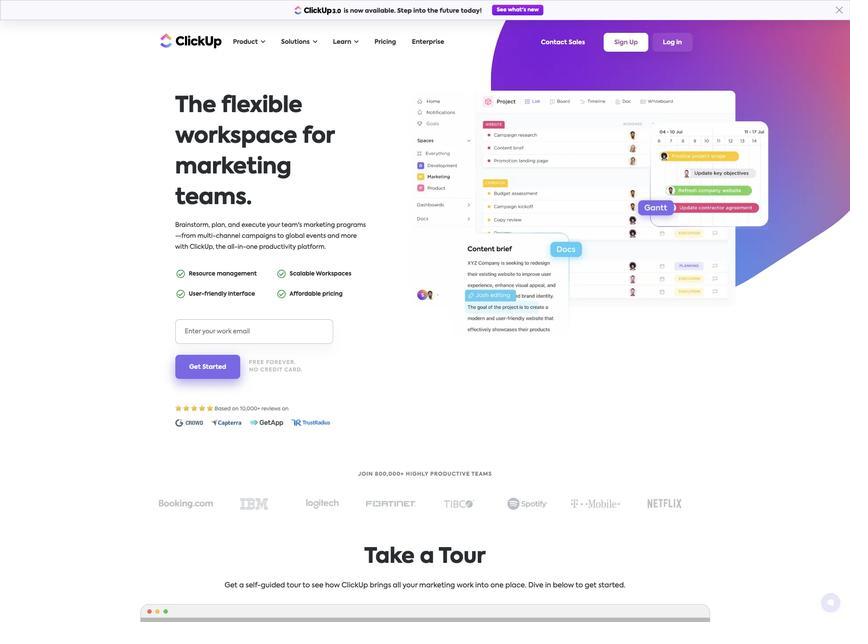 Task type: vqa. For each thing, say whether or not it's contained in the screenshot.
WE
no



Task type: describe. For each thing, give the bounding box(es) containing it.
0 vertical spatial the
[[427, 8, 438, 14]]

friendly
[[204, 292, 227, 297]]

g2crowd logo image
[[175, 420, 203, 427]]

dive
[[528, 583, 543, 590]]

is
[[344, 8, 349, 14]]

the inside the brainstorm, plan, and execute your team's marketing programs —from multi-channel campaigns to global events and more with clickup, the all-in-one productivity platform.
[[216, 244, 226, 250]]

take a tour
[[364, 547, 486, 568]]

all
[[393, 583, 401, 590]]

1 on from the left
[[232, 407, 239, 412]]

1 star image from the left
[[175, 405, 182, 412]]

management
[[217, 271, 257, 277]]

how
[[325, 583, 340, 590]]

getapp logo image
[[249, 420, 283, 427]]

based
[[215, 407, 231, 412]]

Enter your work email email field
[[175, 320, 333, 344]]

contact
[[541, 39, 567, 45]]

see what's new
[[497, 7, 539, 13]]

a for self-
[[239, 583, 244, 590]]

no
[[249, 368, 259, 373]]

for
[[302, 126, 334, 148]]

800,000+
[[375, 472, 404, 478]]

solutions
[[281, 39, 310, 45]]

1 vertical spatial one
[[491, 583, 504, 590]]

credit
[[260, 368, 283, 373]]

interface
[[228, 292, 255, 297]]

campaigns
[[242, 233, 276, 239]]

1 vertical spatial your
[[403, 583, 418, 590]]

netflix logo image
[[647, 500, 682, 509]]

up
[[629, 40, 638, 46]]

user-friendly interface
[[189, 292, 255, 297]]

platform.
[[298, 244, 326, 250]]

log in link
[[652, 33, 693, 52]]

—from
[[175, 233, 196, 239]]

started.
[[598, 583, 626, 590]]

tour
[[439, 547, 486, 568]]

2 vertical spatial marketing
[[419, 583, 455, 590]]

join
[[358, 472, 373, 478]]

highly
[[406, 472, 429, 478]]

clickup image
[[158, 32, 222, 49]]

2 horizontal spatial to
[[576, 583, 583, 590]]

brainstorm, plan, and execute your team's marketing programs —from multi-channel campaigns to global events and more with clickup, the all-in-one productivity platform.
[[175, 222, 366, 250]]

new
[[528, 7, 539, 13]]

2 star image from the left
[[191, 405, 198, 412]]

step
[[397, 8, 412, 14]]

pricing
[[375, 39, 396, 45]]

future
[[440, 8, 459, 14]]

brings
[[370, 583, 391, 590]]

scalable
[[290, 271, 315, 277]]

0 horizontal spatial into
[[413, 8, 426, 14]]

teams
[[472, 472, 492, 478]]

1 star image from the left
[[183, 405, 190, 412]]

tour
[[287, 583, 301, 590]]

clickup
[[342, 583, 368, 590]]

sign
[[614, 40, 628, 46]]

self-
[[246, 583, 261, 590]]

what's
[[508, 7, 526, 13]]

see
[[312, 583, 323, 590]]

flexible
[[221, 95, 302, 117]]

now
[[350, 8, 363, 14]]

see
[[497, 7, 507, 13]]

the
[[175, 95, 216, 117]]

channel
[[216, 233, 240, 239]]

place.
[[505, 583, 527, 590]]

plan,
[[212, 222, 227, 228]]

global
[[285, 233, 305, 239]]

clickup,
[[190, 244, 214, 250]]

log in
[[663, 40, 682, 46]]

product
[[233, 39, 258, 45]]

capterra logo image
[[211, 420, 241, 427]]

get a self-guided tour to see how clickup brings all your marketing work into one place. dive in below to get started.
[[225, 583, 626, 590]]

1 vertical spatial in
[[545, 583, 551, 590]]

learn
[[333, 39, 351, 45]]

sales
[[569, 39, 585, 45]]

one inside the brainstorm, plan, and execute your team's marketing programs —from multi-channel campaigns to global events and more with clickup, the all-in-one productivity platform.
[[246, 244, 258, 250]]



Task type: locate. For each thing, give the bounding box(es) containing it.
card.
[[284, 368, 303, 373]]

in
[[676, 40, 682, 46], [545, 583, 551, 590]]

get
[[189, 364, 201, 370], [225, 583, 238, 590]]

the left all-
[[216, 244, 226, 250]]

1 horizontal spatial star image
[[191, 405, 198, 412]]

your inside the brainstorm, plan, and execute your team's marketing programs —from multi-channel campaigns to global events and more with clickup, the all-in-one productivity platform.
[[267, 222, 280, 228]]

1 horizontal spatial into
[[475, 583, 489, 590]]

1 vertical spatial get
[[225, 583, 238, 590]]

1 horizontal spatial to
[[303, 583, 310, 590]]

pricing
[[322, 292, 343, 297]]

0 horizontal spatial a
[[239, 583, 244, 590]]

star image
[[183, 405, 190, 412], [191, 405, 198, 412], [199, 405, 205, 412]]

sign up
[[614, 40, 638, 46]]

get inside button
[[189, 364, 201, 370]]

and up channel
[[228, 222, 240, 228]]

1 vertical spatial a
[[239, 583, 244, 590]]

get left self-
[[225, 583, 238, 590]]

0 horizontal spatial and
[[228, 222, 240, 228]]

list containing resource management
[[175, 266, 368, 306]]

is now available. step into the future today!
[[344, 8, 482, 14]]

1 vertical spatial into
[[475, 583, 489, 590]]

reviews
[[261, 407, 281, 412]]

0 horizontal spatial star image
[[175, 405, 182, 412]]

today!
[[461, 8, 482, 14]]

1 horizontal spatial on
[[282, 407, 289, 412]]

in right dive at the bottom
[[545, 583, 551, 590]]

marketing inside the brainstorm, plan, and execute your team's marketing programs —from multi-channel campaigns to global events and more with clickup, the all-in-one productivity platform.
[[304, 222, 335, 228]]

0 horizontal spatial in
[[545, 583, 551, 590]]

and left more at the left of page
[[328, 233, 340, 239]]

forever.
[[266, 361, 296, 366]]

contact sales button
[[537, 35, 589, 50]]

star image up g2crowd logo
[[175, 405, 182, 412]]

3 star image from the left
[[199, 405, 205, 412]]

0 horizontal spatial marketing
[[175, 157, 291, 178]]

all-
[[227, 244, 238, 250]]

pricing link
[[370, 33, 401, 51]]

a left self-
[[239, 583, 244, 590]]

tibco logo image
[[444, 500, 475, 509]]

into
[[413, 8, 426, 14], [475, 583, 489, 590]]

t-mobile logo image
[[570, 498, 623, 511]]

resource
[[189, 271, 215, 277]]

workspaces
[[316, 271, 351, 277]]

in-
[[238, 244, 246, 250]]

on right reviews
[[282, 407, 289, 412]]

scalable workspaces
[[290, 271, 351, 277]]

1 horizontal spatial get
[[225, 583, 238, 590]]

affordable
[[290, 292, 321, 297]]

get left started
[[189, 364, 201, 370]]

2 star image from the left
[[207, 405, 213, 412]]

get
[[585, 583, 597, 590]]

1 horizontal spatial star image
[[207, 405, 213, 412]]

to
[[277, 233, 284, 239], [303, 583, 310, 590], [576, 583, 583, 590]]

brainstorm,
[[175, 222, 210, 228]]

group 1618868819.png image
[[410, 91, 769, 339]]

solutions button
[[277, 33, 322, 51]]

list
[[175, 266, 368, 306]]

resource management
[[189, 271, 257, 277]]

1 horizontal spatial and
[[328, 233, 340, 239]]

1 horizontal spatial marketing
[[304, 222, 335, 228]]

star image
[[175, 405, 182, 412], [207, 405, 213, 412]]

1 vertical spatial and
[[328, 233, 340, 239]]

a
[[420, 547, 434, 568], [239, 583, 244, 590]]

productivity
[[259, 244, 296, 250]]

below
[[553, 583, 574, 590]]

productive
[[430, 472, 470, 478]]

free
[[249, 361, 264, 366]]

0 vertical spatial one
[[246, 244, 258, 250]]

to left see
[[303, 583, 310, 590]]

a up get a self-guided tour to see how clickup brings all your marketing work into one place. dive in below to get started.
[[420, 547, 434, 568]]

trustradius logo image
[[291, 420, 330, 426]]

join 800,000+ highly productive teams
[[358, 472, 492, 478]]

logitech logo image
[[306, 499, 339, 510]]

0 horizontal spatial on
[[232, 407, 239, 412]]

to left get
[[576, 583, 583, 590]]

1 horizontal spatial one
[[491, 583, 504, 590]]

clickup 3.0 image
[[295, 5, 342, 15]]

0 vertical spatial into
[[413, 8, 426, 14]]

0 horizontal spatial to
[[277, 233, 284, 239]]

to inside the brainstorm, plan, and execute your team's marketing programs —from multi-channel campaigns to global events and more with clickup, the all-in-one productivity platform.
[[277, 233, 284, 239]]

marketing inside the flexible workspace for marketing teams.
[[175, 157, 291, 178]]

0 vertical spatial marketing
[[175, 157, 291, 178]]

on right based
[[232, 407, 239, 412]]

get for get started
[[189, 364, 201, 370]]

2 horizontal spatial marketing
[[419, 583, 455, 590]]

programs
[[337, 222, 366, 228]]

take
[[364, 547, 415, 568]]

into right the work at right
[[475, 583, 489, 590]]

events
[[306, 233, 326, 239]]

into right step
[[413, 8, 426, 14]]

1 horizontal spatial a
[[420, 547, 434, 568]]

1 horizontal spatial the
[[427, 8, 438, 14]]

2 horizontal spatial star image
[[199, 405, 205, 412]]

marketing left the work at right
[[419, 583, 455, 590]]

0 horizontal spatial get
[[189, 364, 201, 370]]

your left team's
[[267, 222, 280, 228]]

and
[[228, 222, 240, 228], [328, 233, 340, 239]]

on
[[232, 407, 239, 412], [282, 407, 289, 412]]

teams.
[[175, 187, 252, 209]]

marketing up events
[[304, 222, 335, 228]]

with
[[175, 244, 188, 250]]

0 horizontal spatial the
[[216, 244, 226, 250]]

ibm logo image
[[240, 499, 268, 510]]

2 on from the left
[[282, 407, 289, 412]]

based on 10,000+ reviews on
[[215, 407, 289, 412]]

10,000+
[[240, 407, 260, 412]]

user-
[[189, 292, 204, 297]]

enterprise
[[412, 39, 444, 45]]

contact sales
[[541, 39, 585, 45]]

0 vertical spatial your
[[267, 222, 280, 228]]

0 horizontal spatial your
[[267, 222, 280, 228]]

0 horizontal spatial star image
[[183, 405, 190, 412]]

1 horizontal spatial your
[[403, 583, 418, 590]]

free forever. no credit card.
[[249, 361, 303, 373]]

0 vertical spatial in
[[676, 40, 682, 46]]

work
[[457, 583, 474, 590]]

multi-
[[197, 233, 216, 239]]

affordable pricing
[[290, 292, 343, 297]]

0 horizontal spatial one
[[246, 244, 258, 250]]

star image left based
[[207, 405, 213, 412]]

one left the place.
[[491, 583, 504, 590]]

team's
[[282, 222, 302, 228]]

in right 'log'
[[676, 40, 682, 46]]

guided
[[261, 583, 285, 590]]

close button image
[[836, 7, 843, 14]]

enterprise link
[[408, 33, 449, 51]]

one down campaigns on the top
[[246, 244, 258, 250]]

fortinet logo image
[[366, 501, 416, 508]]

get for get a self-guided tour to see how clickup brings all your marketing work into one place. dive in below to get started.
[[225, 583, 238, 590]]

a for tour
[[420, 547, 434, 568]]

spotify logo image
[[507, 498, 548, 511]]

execute
[[242, 222, 266, 228]]

to up productivity
[[277, 233, 284, 239]]

learn button
[[329, 33, 363, 51]]

1 vertical spatial the
[[216, 244, 226, 250]]

marketing
[[175, 157, 291, 178], [304, 222, 335, 228], [419, 583, 455, 590]]

more
[[341, 233, 357, 239]]

the left future
[[427, 8, 438, 14]]

0 vertical spatial get
[[189, 364, 201, 370]]

the flexible workspace for marketing teams.
[[175, 95, 334, 209]]

the
[[427, 8, 438, 14], [216, 244, 226, 250]]

booking-dot-com logo image
[[159, 500, 213, 509]]

one
[[246, 244, 258, 250], [491, 583, 504, 590]]

product button
[[229, 33, 270, 51]]

0 vertical spatial a
[[420, 547, 434, 568]]

0 vertical spatial and
[[228, 222, 240, 228]]

1 vertical spatial marketing
[[304, 222, 335, 228]]

log
[[663, 40, 675, 46]]

1 horizontal spatial in
[[676, 40, 682, 46]]

started
[[202, 364, 226, 370]]

get started
[[189, 364, 226, 370]]

sign up button
[[604, 33, 649, 52]]

your right all
[[403, 583, 418, 590]]

marketing down workspace
[[175, 157, 291, 178]]



